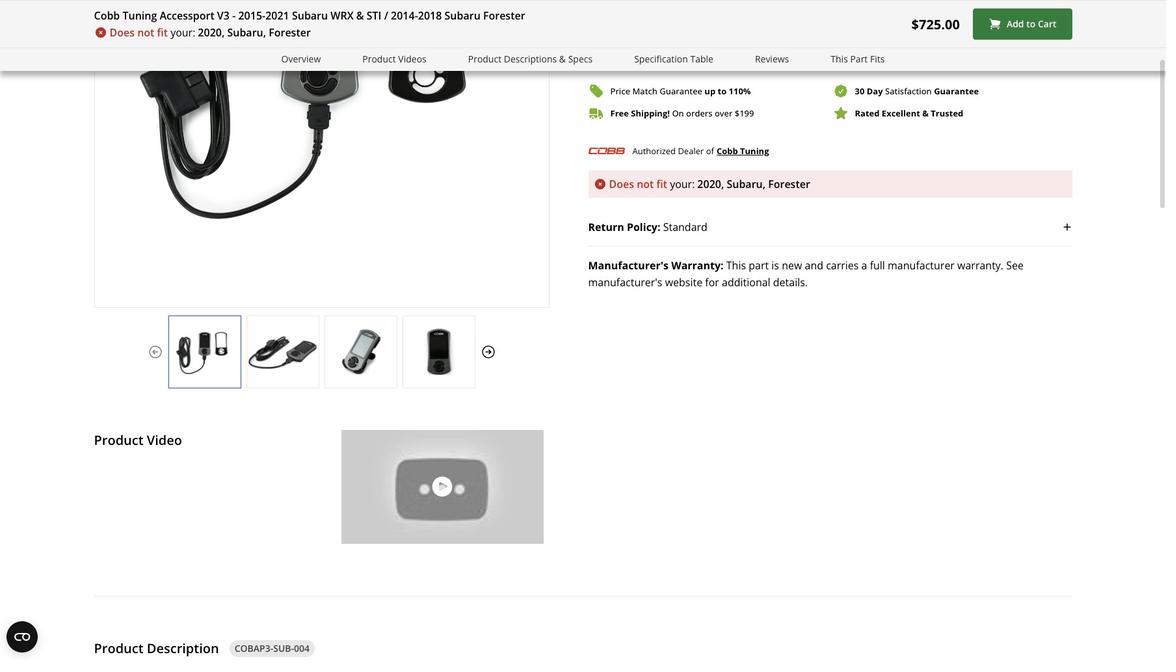 Task type: describe. For each thing, give the bounding box(es) containing it.
0 horizontal spatial not
[[137, 25, 154, 40]]

is
[[772, 258, 780, 273]]

specification table
[[635, 53, 714, 65]]

fits
[[871, 53, 885, 65]]

details.
[[774, 275, 808, 290]]

warranty.
[[958, 258, 1004, 273]]

110%
[[729, 85, 751, 97]]

2 cobap3-sub-004 cobb subaru accessport v3 15-21 subaru wrx & sti, 14-18 subaru forester, image from the left
[[247, 329, 319, 375]]

1 vertical spatial does not fit your: 2020, subaru, forester
[[609, 177, 811, 191]]

of
[[706, 145, 714, 157]]

decrement image
[[592, 0, 605, 12]]

/
[[384, 8, 388, 23]]

over
[[715, 107, 733, 119]]

& for rated excellent & trusted
[[923, 107, 929, 119]]

shipping!
[[631, 107, 670, 119]]

this part is new and carries a full manufacturer warranty. see manufacturer's website for additional details.
[[589, 258, 1024, 290]]

0 horizontal spatial to
[[718, 85, 727, 97]]

product descriptions & specs link
[[468, 52, 593, 67]]

2 guarantee from the left
[[935, 85, 979, 97]]

1 vertical spatial forester
[[269, 25, 311, 40]]

match
[[633, 85, 658, 97]]

rated excellent & trusted
[[855, 107, 964, 119]]

dealer
[[678, 145, 704, 157]]

go to right image image
[[481, 344, 496, 360]]

website
[[665, 275, 703, 290]]

30 day satisfaction guarantee
[[855, 85, 979, 97]]

reviews link
[[755, 52, 790, 67]]

1 cobap3-sub-004 cobb subaru accessport v3 15-21 subaru wrx & sti, 14-18 subaru forester, image from the left
[[169, 329, 240, 375]]

up
[[705, 85, 716, 97]]

increment image
[[645, 0, 658, 12]]

additional
[[722, 275, 771, 290]]

-
[[232, 8, 236, 23]]

v3
[[217, 8, 230, 23]]

product for product video
[[94, 431, 144, 449]]

product for product videos
[[363, 53, 396, 65]]

1 horizontal spatial subaru,
[[727, 177, 766, 191]]

open widget image
[[7, 621, 38, 653]]

videos
[[398, 53, 427, 65]]

accessport
[[160, 8, 215, 23]]

2015-
[[238, 8, 266, 23]]

1 horizontal spatial forester
[[483, 8, 526, 23]]

$199
[[735, 107, 754, 119]]

3 cobap3-sub-004 cobb subaru accessport v3 15-21 subaru wrx & sti, 14-18 subaru forester, image from the left
[[325, 329, 397, 375]]

return
[[589, 220, 625, 234]]

this part fits
[[831, 53, 885, 65]]

product for product description
[[94, 639, 144, 657]]

product descriptions & specs
[[468, 53, 593, 65]]

and
[[805, 258, 824, 273]]

$725.00
[[912, 15, 960, 33]]

specification
[[635, 53, 688, 65]]

product videos
[[363, 53, 427, 65]]

product description
[[94, 639, 219, 657]]

part
[[749, 258, 769, 273]]

0 vertical spatial cobb
[[94, 8, 120, 23]]

this part fits link
[[831, 52, 885, 67]]

product video
[[94, 431, 182, 449]]

video
[[147, 431, 182, 449]]

manufacturer
[[888, 258, 955, 273]]

0 horizontal spatial &
[[356, 8, 364, 23]]

rated
[[855, 107, 880, 119]]

sti
[[367, 8, 382, 23]]

2 subaru from the left
[[445, 8, 481, 23]]

cobap3-
[[235, 642, 273, 654]]

table
[[691, 53, 714, 65]]

overview link
[[281, 52, 321, 67]]

trusted
[[931, 107, 964, 119]]

1 horizontal spatial to
[[835, 41, 844, 53]]

2 horizontal spatial to
[[1027, 18, 1036, 30]]

cobap3-sub-004
[[235, 642, 310, 654]]

part
[[851, 53, 868, 65]]

cobb tuning accessport v3  - 2015-2021 subaru wrx & sti / 2014-2018 subaru forester
[[94, 8, 526, 23]]

1 horizontal spatial add to cart
[[1007, 18, 1057, 30]]

standard
[[664, 220, 708, 234]]

2014-
[[391, 8, 418, 23]]

see
[[1007, 258, 1024, 273]]

cobb tuning link
[[717, 144, 769, 158]]

1 horizontal spatial not
[[637, 177, 654, 191]]



Task type: locate. For each thing, give the bounding box(es) containing it.
subaru left the wrx at the top of the page
[[292, 8, 328, 23]]

0 vertical spatial to
[[1027, 18, 1036, 30]]

day
[[867, 85, 883, 97]]

1 guarantee from the left
[[660, 85, 703, 97]]

full
[[870, 258, 886, 273]]

2 vertical spatial to
[[718, 85, 727, 97]]

your: down dealer
[[670, 177, 695, 191]]

2 horizontal spatial forester
[[769, 177, 811, 191]]

product videos link
[[363, 52, 427, 67]]

authorized dealer of cobb tuning
[[633, 145, 769, 157]]

0 vertical spatial subaru,
[[227, 25, 266, 40]]

product for product descriptions & specs
[[468, 53, 502, 65]]

manufacturer's
[[589, 258, 669, 273]]

0 horizontal spatial does
[[110, 25, 135, 40]]

&
[[356, 8, 364, 23], [560, 53, 566, 65], [923, 107, 929, 119]]

0 vertical spatial not
[[137, 25, 154, 40]]

does not fit your: 2020, subaru, forester down v3 at the top left of the page
[[110, 25, 311, 40]]

0 horizontal spatial 2020,
[[198, 25, 225, 40]]

& for product descriptions & specs
[[560, 53, 566, 65]]

0 vertical spatial does
[[110, 25, 135, 40]]

specs
[[569, 53, 593, 65]]

2020,
[[198, 25, 225, 40], [698, 177, 724, 191]]

1 horizontal spatial subaru
[[445, 8, 481, 23]]

4 cobap3-sub-004 cobb subaru accessport v3 15-21 subaru wrx & sti, 14-18 subaru forester, image from the left
[[403, 329, 475, 375]]

free
[[611, 107, 629, 119]]

cart
[[1039, 18, 1057, 30], [846, 41, 865, 53]]

& left the trusted
[[923, 107, 929, 119]]

fit down 'authorized'
[[657, 177, 668, 191]]

1 vertical spatial add
[[815, 41, 832, 53]]

0 horizontal spatial add to cart
[[815, 41, 865, 53]]

overview
[[281, 53, 321, 65]]

add to cart button
[[973, 8, 1073, 40], [589, 31, 1073, 63]]

this up additional
[[727, 258, 746, 273]]

1 horizontal spatial 2020,
[[698, 177, 724, 191]]

not
[[137, 25, 154, 40], [637, 177, 654, 191]]

manufacturer's
[[589, 275, 663, 290]]

0 horizontal spatial guarantee
[[660, 85, 703, 97]]

fit down accessport
[[157, 25, 168, 40]]

subaru right the 2018
[[445, 8, 481, 23]]

None number field
[[589, 0, 661, 21]]

subaru, down cobb tuning link
[[727, 177, 766, 191]]

sub-
[[273, 642, 294, 654]]

0 vertical spatial add to cart
[[1007, 18, 1057, 30]]

forester down 2021
[[269, 25, 311, 40]]

forester up product descriptions & specs
[[483, 8, 526, 23]]

1 vertical spatial tuning
[[741, 145, 769, 157]]

1 horizontal spatial &
[[560, 53, 566, 65]]

wrx
[[331, 8, 354, 23]]

1 horizontal spatial this
[[831, 53, 848, 65]]

0 horizontal spatial subaru
[[292, 8, 328, 23]]

1 vertical spatial &
[[560, 53, 566, 65]]

0 vertical spatial 2020,
[[198, 25, 225, 40]]

1 vertical spatial 2020,
[[698, 177, 724, 191]]

1 horizontal spatial does not fit your: 2020, subaru, forester
[[609, 177, 811, 191]]

fit
[[157, 25, 168, 40], [657, 177, 668, 191]]

product
[[363, 53, 396, 65], [468, 53, 502, 65], [94, 431, 144, 449], [94, 639, 144, 657]]

this for part
[[831, 53, 848, 65]]

1 horizontal spatial cart
[[1039, 18, 1057, 30]]

product left the description at bottom
[[94, 639, 144, 657]]

0 vertical spatial does not fit your: 2020, subaru, forester
[[110, 25, 311, 40]]

1 vertical spatial your:
[[670, 177, 695, 191]]

does
[[110, 25, 135, 40], [609, 177, 634, 191]]

price
[[611, 85, 631, 97]]

& left specs
[[560, 53, 566, 65]]

0 vertical spatial this
[[831, 53, 848, 65]]

forester
[[483, 8, 526, 23], [269, 25, 311, 40], [769, 177, 811, 191]]

tuning
[[123, 8, 157, 23], [741, 145, 769, 157]]

0 horizontal spatial your:
[[171, 25, 195, 40]]

excellent
[[882, 107, 921, 119]]

tuning left accessport
[[123, 8, 157, 23]]

description
[[147, 639, 219, 657]]

return policy: standard
[[589, 220, 708, 234]]

0 vertical spatial forester
[[483, 8, 526, 23]]

0 vertical spatial fit
[[157, 25, 168, 40]]

1 vertical spatial to
[[835, 41, 844, 53]]

1 vertical spatial not
[[637, 177, 654, 191]]

guarantee
[[660, 85, 703, 97], [935, 85, 979, 97]]

1 horizontal spatial guarantee
[[935, 85, 979, 97]]

0 horizontal spatial fit
[[157, 25, 168, 40]]

2021
[[266, 8, 289, 23]]

forester down cobb tuning link
[[769, 177, 811, 191]]

2 vertical spatial &
[[923, 107, 929, 119]]

this
[[831, 53, 848, 65], [727, 258, 746, 273]]

product left video
[[94, 431, 144, 449]]

cobb tuning image
[[589, 142, 625, 160]]

& left the sti
[[356, 8, 364, 23]]

1 vertical spatial cobb
[[717, 145, 738, 157]]

1 horizontal spatial cobb
[[717, 145, 738, 157]]

2020, down v3 at the top left of the page
[[198, 25, 225, 40]]

guarantee up the trusted
[[935, 85, 979, 97]]

warranty:
[[672, 258, 724, 273]]

on
[[672, 107, 684, 119]]

your: down accessport
[[171, 25, 195, 40]]

0 vertical spatial tuning
[[123, 8, 157, 23]]

add to cart
[[1007, 18, 1057, 30], [815, 41, 865, 53]]

authorized
[[633, 145, 676, 157]]

2020, down of
[[698, 177, 724, 191]]

0 horizontal spatial subaru,
[[227, 25, 266, 40]]

1 subaru from the left
[[292, 8, 328, 23]]

0 horizontal spatial does not fit your: 2020, subaru, forester
[[110, 25, 311, 40]]

your:
[[171, 25, 195, 40], [670, 177, 695, 191]]

2 horizontal spatial &
[[923, 107, 929, 119]]

cobap3-sub-004 cobb subaru accessport v3 15-21 subaru wrx & sti, 14-18 subaru forester, image
[[169, 329, 240, 375], [247, 329, 319, 375], [325, 329, 397, 375], [403, 329, 475, 375]]

004
[[294, 642, 310, 654]]

tuning inside authorized dealer of cobb tuning
[[741, 145, 769, 157]]

2018
[[418, 8, 442, 23]]

cobb inside authorized dealer of cobb tuning
[[717, 145, 738, 157]]

1 horizontal spatial tuning
[[741, 145, 769, 157]]

for
[[706, 275, 720, 290]]

product left videos
[[363, 53, 396, 65]]

1 vertical spatial fit
[[657, 177, 668, 191]]

1 vertical spatial does
[[609, 177, 634, 191]]

subaru, down the 2015- on the left
[[227, 25, 266, 40]]

0 horizontal spatial add
[[815, 41, 832, 53]]

1 horizontal spatial does
[[609, 177, 634, 191]]

new
[[782, 258, 803, 273]]

specification table link
[[635, 52, 714, 67]]

0 horizontal spatial tuning
[[123, 8, 157, 23]]

2 vertical spatial forester
[[769, 177, 811, 191]]

0 vertical spatial add
[[1007, 18, 1025, 30]]

0 horizontal spatial this
[[727, 258, 746, 273]]

this left part
[[831, 53, 848, 65]]

& inside product descriptions & specs link
[[560, 53, 566, 65]]

1 vertical spatial this
[[727, 258, 746, 273]]

add
[[1007, 18, 1025, 30], [815, 41, 832, 53]]

0 vertical spatial &
[[356, 8, 364, 23]]

does not fit your: 2020, subaru, forester down of
[[609, 177, 811, 191]]

0 vertical spatial your:
[[171, 25, 195, 40]]

1 vertical spatial cart
[[846, 41, 865, 53]]

orders
[[687, 107, 713, 119]]

this inside this part is new and carries a full manufacturer warranty. see manufacturer's website for additional details.
[[727, 258, 746, 273]]

subaru,
[[227, 25, 266, 40], [727, 177, 766, 191]]

satisfaction
[[886, 85, 932, 97]]

1 horizontal spatial add
[[1007, 18, 1025, 30]]

manufacturer's warranty:
[[589, 258, 724, 273]]

a
[[862, 258, 868, 273]]

descriptions
[[504, 53, 557, 65]]

carries
[[827, 258, 859, 273]]

does not fit your: 2020, subaru, forester
[[110, 25, 311, 40], [609, 177, 811, 191]]

product left descriptions
[[468, 53, 502, 65]]

30
[[855, 85, 865, 97]]

1 vertical spatial subaru,
[[727, 177, 766, 191]]

1 horizontal spatial fit
[[657, 177, 668, 191]]

reviews
[[755, 53, 790, 65]]

to
[[1027, 18, 1036, 30], [835, 41, 844, 53], [718, 85, 727, 97]]

free shipping! on orders over $199
[[611, 107, 754, 119]]

cobb
[[94, 8, 120, 23], [717, 145, 738, 157]]

1 horizontal spatial your:
[[670, 177, 695, 191]]

0 horizontal spatial cart
[[846, 41, 865, 53]]

0 horizontal spatial forester
[[269, 25, 311, 40]]

guarantee up free shipping! on orders over $199 on the right of the page
[[660, 85, 703, 97]]

this for part
[[727, 258, 746, 273]]

policy:
[[627, 220, 661, 234]]

1 vertical spatial add to cart
[[815, 41, 865, 53]]

subaru
[[292, 8, 328, 23], [445, 8, 481, 23]]

price match guarantee up to 110%
[[611, 85, 751, 97]]

0 horizontal spatial cobb
[[94, 8, 120, 23]]

tuning down $199 on the right top of page
[[741, 145, 769, 157]]

0 vertical spatial cart
[[1039, 18, 1057, 30]]



Task type: vqa. For each thing, say whether or not it's contained in the screenshot.
the right the ...
no



